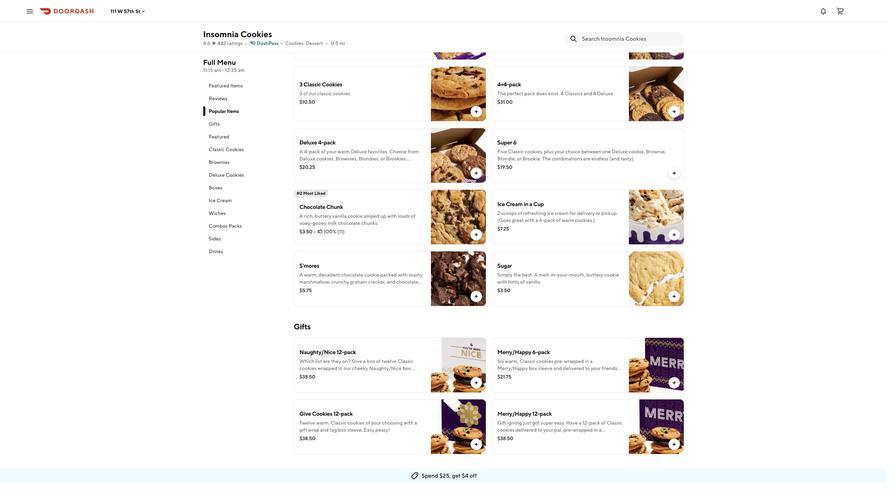 Task type: vqa. For each thing, say whether or not it's contained in the screenshot.


Task type: locate. For each thing, give the bounding box(es) containing it.
naughty/nice 12-pack image
[[431, 338, 486, 393]]

gifts button
[[203, 118, 286, 130]]

cookies inside give cookies 12-pack twelve warm, classic cookies of your choosing with a gift wrap and tag box sleeve. easy peasy! $38.50
[[312, 411, 333, 418]]

gift-
[[498, 420, 509, 426]]

to inside 12-pack our most popular pack. choose your own flavors to make it yours. dig into a dozen of your warm classic favorites, in bakeries or delivered til really really late.
[[607, 28, 612, 34]]

cream inside ice cream in a cup 2 scoops of refreshing ice cream for delivery or pickup. (goes great with a 6-pack of warm cookies.) $7.25
[[506, 201, 523, 208]]

0 horizontal spatial our
[[309, 91, 317, 96]]

our up $10.50
[[309, 91, 317, 96]]

chocolate down toasty
[[397, 279, 419, 285]]

a up vanilla.
[[535, 272, 538, 278]]

your inside give cookies 12-pack twelve warm, classic cookies of your choosing with a gift wrap and tag box sleeve. easy peasy! $38.50
[[372, 420, 382, 426]]

warm inside deluxe 4-pack a 4-pack of your warm deluxe favorites. choose from: deluxe cookies, brownies, blondies, or brookies. availability varies by bakery location.
[[338, 149, 350, 155]]

2 vertical spatial to
[[538, 427, 543, 433]]

ice inside ice cream button
[[209, 198, 216, 203]]

2 merry/happy from the top
[[498, 366, 528, 371]]

1 horizontal spatial are
[[584, 156, 591, 162]]

with right relax
[[340, 28, 350, 34]]

or down favorites.
[[381, 156, 385, 162]]

1 4 from the left
[[561, 91, 564, 96]]

0 horizontal spatial $3.50
[[300, 229, 313, 235]]

chocolate up (11)
[[338, 220, 361, 226]]

your inside 6-pack sit back and relax with a 6-pack of your classic cookie faves.
[[377, 28, 387, 34]]

the inside 4+4-pack the perfect pack does exist. 4 classics and 4 deluxe. $31.00
[[498, 91, 506, 96]]

a inside naughty/nice 12-pack which list are they on? give a box of twelve classic cookies wrapped in our cheeky naughty/nice box sleeve.
[[363, 359, 366, 364]]

1 horizontal spatial 4-
[[318, 139, 324, 146]]

give inside give cookies 12-pack twelve warm, classic cookies of your choosing with a gift wrap and tag box sleeve. easy peasy! $38.50
[[300, 411, 311, 418]]

delivered inside merry/happy 12-pack gift-giving just got super easy. have a 12-pack of classic cookies delivered to your pal, pre-wrapped in a merry/happy box sleeve.
[[516, 427, 537, 433]]

$38.50 for merry/happy 12-pack
[[498, 436, 514, 442]]

give up cheeky
[[352, 359, 362, 364]]

naughty/nice down twelve
[[370, 366, 402, 371]]

cookie inside sugar simply the best. a melt-in-your-mouth, buttery cookie with hints of vanilla. $3.50
[[605, 272, 620, 278]]

open menu image
[[26, 7, 34, 15]]

2 horizontal spatial warm
[[583, 35, 596, 41]]

cookies right "classic"
[[333, 91, 350, 96]]

insomnia cookies
[[203, 29, 272, 39]]

cookies up twelve
[[312, 411, 333, 418]]

1 horizontal spatial ice
[[498, 201, 505, 208]]

warm, inside merry/happy 6-pack six warm, classic cookies pre-wrapped in a merry/happy box sleeve and delivered to your friends and family.
[[505, 359, 519, 364]]

box inside merry/happy 6-pack six warm, classic cookies pre-wrapped in a merry/happy box sleeve and delivered to your friends and family.
[[529, 366, 538, 371]]

full
[[203, 58, 216, 66]]

1 vertical spatial pre-
[[564, 427, 574, 433]]

merry/happy up giving
[[498, 411, 532, 418]]

classic
[[388, 28, 404, 34], [597, 35, 613, 41], [304, 81, 321, 88], [209, 147, 225, 152], [508, 149, 524, 155], [398, 359, 414, 364], [520, 359, 536, 364], [331, 420, 347, 426], [607, 420, 623, 426]]

are
[[584, 156, 591, 162], [323, 359, 330, 364]]

which
[[300, 359, 315, 364]]

combos packs button
[[203, 220, 286, 233]]

0 vertical spatial warm
[[583, 35, 596, 41]]

warm, inside the s'mores a warm, decadent chocolate cookie packed with toasty marshmallow, crunchy graham cracker, and chocolate chunks.
[[304, 272, 318, 278]]

cookie inside chocolate chunk a rich, buttery vanilla cookie amped up with loads of ooey-gooey milk chocolate chunks.
[[348, 213, 363, 219]]

$3.50 •
[[300, 229, 316, 235]]

2 vertical spatial warm
[[562, 218, 575, 223]]

combos
[[209, 223, 228, 229]]

bakery
[[346, 163, 362, 169]]

12- up 'they'
[[337, 349, 344, 356]]

our down on?
[[344, 366, 351, 371]]

off
[[470, 473, 477, 480]]

78%
[[326, 44, 336, 50]]

$3.50 down ooey-
[[300, 229, 313, 235]]

decadent
[[319, 272, 340, 278]]

$38.50 for naughty/nice 12-pack
[[300, 374, 316, 380]]

0 horizontal spatial choose
[[390, 149, 407, 155]]

2 4 from the left
[[594, 91, 597, 96]]

cream
[[217, 198, 232, 203], [506, 201, 523, 208]]

cream for ice cream
[[217, 198, 232, 203]]

your inside merry/happy 12-pack gift-giving just got super easy. have a 12-pack of classic cookies delivered to your pal, pre-wrapped in a merry/happy box sleeve.
[[544, 427, 554, 433]]

•
[[245, 40, 247, 46], [281, 40, 283, 46], [326, 40, 328, 46], [317, 44, 319, 50], [314, 229, 316, 235]]

add item to cart image for a warm, decadent chocolate cookie packed with toasty marshmallow, crunchy graham cracker, and chocolate chunks.
[[474, 294, 479, 300]]

1 vertical spatial our
[[344, 366, 351, 371]]

sleeve. left the easy
[[348, 427, 363, 433]]

really right til on the top right
[[578, 43, 590, 48]]

• left the cookies,
[[281, 40, 283, 46]]

toasty
[[409, 272, 423, 278]]

1 horizontal spatial the
[[543, 156, 551, 162]]

wrap
[[308, 427, 319, 433]]

a down s'mores
[[300, 272, 303, 278]]

6-
[[300, 19, 305, 26], [354, 28, 360, 34], [540, 218, 545, 223], [533, 349, 539, 356]]

add item to cart image for gift-giving just got super easy. have a 12-pack of classic cookies delivered to your pal, pre-wrapped in a merry/happy box sleeve.
[[672, 442, 678, 448]]

0 horizontal spatial 4-
[[304, 149, 309, 155]]

warm, right six
[[505, 359, 519, 364]]

s'mores image
[[431, 251, 486, 307]]

1 vertical spatial chocolate
[[341, 272, 364, 278]]

2 vertical spatial wrapped
[[574, 427, 593, 433]]

and right classics
[[584, 91, 593, 96]]

items up "reviews" button
[[231, 83, 243, 89]]

with down simply
[[498, 279, 508, 285]]

full menu 11:15 am - 12:35 am
[[203, 58, 245, 73]]

1 am from the left
[[214, 67, 221, 73]]

really left late.
[[591, 43, 603, 48]]

choose up dozen
[[551, 28, 569, 34]]

or down 'into'
[[544, 43, 549, 48]]

0 vertical spatial give
[[352, 359, 362, 364]]

1 horizontal spatial 4
[[594, 91, 597, 96]]

pickup.
[[602, 211, 618, 216]]

give cookies 12-pack twelve warm, classic cookies of your choosing with a gift wrap and tag box sleeve. easy peasy! $38.50
[[300, 411, 417, 442]]

list
[[316, 359, 322, 364]]

our
[[309, 91, 317, 96], [344, 366, 351, 371]]

1 horizontal spatial $3.50
[[498, 288, 511, 293]]

merry/happy 12-pack image
[[629, 399, 685, 455]]

cream inside button
[[217, 198, 232, 203]]

$38.50 down which
[[300, 374, 316, 380]]

sleeve. down which
[[300, 373, 315, 379]]

classic cookies
[[209, 147, 244, 152]]

cheeky
[[352, 366, 369, 371]]

most
[[508, 28, 519, 34]]

cracker,
[[369, 279, 386, 285]]

sugar simply the best. a melt-in-your-mouth, buttery cookie with hints of vanilla. $3.50
[[498, 263, 620, 293]]

2 horizontal spatial sleeve.
[[539, 435, 554, 440]]

of inside naughty/nice 12-pack which list are they on? give a box of twelve classic cookies wrapped in our cheeky naughty/nice box sleeve.
[[376, 359, 381, 364]]

chunks. down marshmallow,
[[300, 286, 317, 292]]

chunks.
[[362, 220, 379, 226], [300, 286, 317, 292]]

0 horizontal spatial really
[[578, 43, 590, 48]]

insomnia
[[203, 29, 239, 39]]

wrapped inside merry/happy 6-pack six warm, classic cookies pre-wrapped in a merry/happy box sleeve and delivered to your friends and family.
[[565, 359, 584, 364]]

2 vertical spatial chocolate
[[397, 279, 419, 285]]

0 vertical spatial 3
[[300, 81, 303, 88]]

the
[[498, 91, 506, 96], [543, 156, 551, 162]]

1 horizontal spatial chunks.
[[362, 220, 379, 226]]

brownie,
[[647, 149, 666, 155]]

12- up tag
[[334, 411, 341, 418]]

cookies, dessert • 0.5 mi
[[285, 40, 345, 46]]

cookies down featured button
[[226, 147, 244, 152]]

cookies, inside super 6 five classic cookies, plus your choice between one deluxe cookie, brownie, blondie, or brookie. the combinations are endless (and tasty). $19.50
[[525, 149, 544, 155]]

give up twelve
[[300, 411, 311, 418]]

• left 0.5
[[326, 40, 328, 46]]

of inside 6-pack sit back and relax with a 6-pack of your classic cookie faves.
[[371, 28, 376, 34]]

or inside super 6 five classic cookies, plus your choice between one deluxe cookie, brownie, blondie, or brookie. the combinations are endless (and tasty). $19.50
[[517, 156, 522, 162]]

0 horizontal spatial 4
[[561, 91, 564, 96]]

1 horizontal spatial am
[[238, 67, 245, 73]]

a up the $20.25
[[300, 149, 303, 155]]

with inside the s'mores a warm, decadent chocolate cookie packed with toasty marshmallow, crunchy graham cracker, and chocolate chunks.
[[398, 272, 408, 278]]

a inside 6-pack sit back and relax with a 6-pack of your classic cookie faves.
[[351, 28, 353, 34]]

cookies inside merry/happy 6-pack six warm, classic cookies pre-wrapped in a merry/happy box sleeve and delivered to your friends and family.
[[537, 359, 554, 364]]

give inside naughty/nice 12-pack which list are they on? give a box of twelve classic cookies wrapped in our cheeky naughty/nice box sleeve.
[[352, 359, 362, 364]]

with inside give cookies 12-pack twelve warm, classic cookies of your choosing with a gift wrap and tag box sleeve. easy peasy! $38.50
[[404, 420, 414, 426]]

0 horizontal spatial buttery
[[315, 213, 332, 219]]

of inside sugar simply the best. a melt-in-your-mouth, buttery cookie with hints of vanilla. $3.50
[[521, 279, 525, 285]]

in inside merry/happy 12-pack gift-giving just got super easy. have a 12-pack of classic cookies delivered to your pal, pre-wrapped in a merry/happy box sleeve.
[[594, 427, 598, 433]]

a inside deluxe 4-pack a 4-pack of your warm deluxe favorites. choose from: deluxe cookies, brownies, blondies, or brookies. availability varies by bakery location.
[[300, 149, 303, 155]]

0 vertical spatial sleeve.
[[300, 373, 315, 379]]

warm, inside give cookies 12-pack twelve warm, classic cookies of your choosing with a gift wrap and tag box sleeve. easy peasy! $38.50
[[316, 420, 330, 426]]

warm down for
[[562, 218, 575, 223]]

0 horizontal spatial give
[[300, 411, 311, 418]]

or right the blondie,
[[517, 156, 522, 162]]

ice up 2
[[498, 201, 505, 208]]

super
[[541, 420, 554, 426]]

1 vertical spatial 4-
[[304, 149, 309, 155]]

with down refreshing
[[525, 218, 535, 223]]

sleeve. down the super
[[539, 435, 554, 440]]

ooey-
[[300, 220, 313, 226]]

1 horizontal spatial choose
[[551, 28, 569, 34]]

cookies inside 3 classic cookies 3 of our classic cookies $10.50
[[333, 91, 350, 96]]

classic inside 12-pack our most popular pack. choose your own flavors to make it yours. dig into a dozen of your warm classic favorites, in bakeries or delivered til really really late.
[[597, 35, 613, 41]]

choose inside deluxe 4-pack a 4-pack of your warm deluxe favorites. choose from: deluxe cookies, brownies, blondies, or brookies. availability varies by bakery location.
[[390, 149, 407, 155]]

gifts up which
[[294, 322, 311, 331]]

$31.00
[[498, 99, 513, 105]]

0 vertical spatial our
[[309, 91, 317, 96]]

delivered down 'just'
[[516, 427, 537, 433]]

family.
[[507, 373, 522, 379]]

4 left deluxe.
[[594, 91, 597, 96]]

merry/happy down giving
[[498, 435, 528, 440]]

4 right exist.
[[561, 91, 564, 96]]

have
[[567, 420, 578, 426]]

2 vertical spatial sleeve.
[[539, 435, 554, 440]]

1 horizontal spatial warm
[[562, 218, 575, 223]]

pre- inside merry/happy 6-pack six warm, classic cookies pre-wrapped in a merry/happy box sleeve and delivered to your friends and family.
[[555, 359, 565, 364]]

chunks. down the amped
[[362, 220, 379, 226]]

are right list
[[323, 359, 330, 364]]

cookies up sleeve
[[537, 359, 554, 364]]

0 vertical spatial buttery
[[315, 213, 332, 219]]

cookies, up brookie.
[[525, 149, 544, 155]]

cookies inside button
[[226, 147, 244, 152]]

0 horizontal spatial cookies,
[[317, 156, 335, 162]]

1 vertical spatial warm
[[338, 149, 350, 155]]

delivered right sleeve
[[564, 366, 585, 371]]

and inside 6-pack sit back and relax with a 6-pack of your classic cookie faves.
[[319, 28, 327, 34]]

1 vertical spatial to
[[586, 366, 590, 371]]

a left "rich,"
[[300, 213, 303, 219]]

0 horizontal spatial gifts
[[209, 121, 220, 127]]

0 horizontal spatial warm
[[338, 149, 350, 155]]

with right choosing
[[404, 420, 414, 426]]

items for popular items
[[227, 108, 239, 114]]

2 vertical spatial warm,
[[316, 420, 330, 426]]

just
[[523, 420, 532, 426]]

chunks. inside chocolate chunk a rich, buttery vanilla cookie amped up with loads of ooey-gooey milk chocolate chunks.
[[362, 220, 379, 226]]

$38.50 down gift-
[[498, 436, 514, 442]]

a inside give cookies 12-pack twelve warm, classic cookies of your choosing with a gift wrap and tag box sleeve. easy peasy! $38.50
[[415, 420, 417, 426]]

deluxe inside "button"
[[209, 172, 225, 178]]

1 horizontal spatial cookies,
[[525, 149, 544, 155]]

cookies down which
[[300, 366, 317, 371]]

and right back
[[319, 28, 327, 34]]

cookies up "classic"
[[322, 81, 343, 88]]

to down got
[[538, 427, 543, 433]]

cream up wiches on the left of page
[[217, 198, 232, 203]]

cookies
[[241, 29, 272, 39], [322, 81, 343, 88], [226, 147, 244, 152], [226, 172, 244, 178], [312, 411, 333, 418]]

$3.50 down hints
[[498, 288, 511, 293]]

to inside merry/happy 6-pack six warm, classic cookies pre-wrapped in a merry/happy box sleeve and delivered to your friends and family.
[[586, 366, 590, 371]]

your
[[377, 28, 387, 34], [570, 28, 580, 34], [572, 35, 582, 41], [327, 149, 337, 155], [555, 149, 565, 155], [591, 366, 601, 371], [372, 420, 382, 426], [544, 427, 554, 433]]

• right $18.00
[[317, 44, 319, 50]]

boxes button
[[203, 181, 286, 194]]

add item to cart image
[[474, 47, 479, 53], [672, 47, 678, 53], [474, 170, 479, 176], [672, 170, 678, 176], [474, 232, 479, 238], [672, 232, 678, 238], [474, 294, 479, 300], [474, 380, 479, 386], [672, 380, 678, 386], [672, 442, 678, 448]]

1 vertical spatial featured
[[209, 134, 230, 140]]

1 horizontal spatial gifts
[[294, 322, 311, 331]]

cookies up the easy
[[348, 420, 365, 426]]

classic cookies button
[[203, 143, 286, 156]]

warm inside ice cream in a cup 2 scoops of refreshing ice cream for delivery or pickup. (goes great with a 6-pack of warm cookies.) $7.25
[[562, 218, 575, 223]]

add item to cart image
[[474, 109, 479, 114], [672, 109, 678, 114], [672, 294, 678, 300], [474, 442, 479, 448]]

a inside 12-pack our most popular pack. choose your own flavors to make it yours. dig into a dozen of your warm classic favorites, in bakeries or delivered til really really late.
[[548, 35, 551, 41]]

1 vertical spatial gifts
[[294, 322, 311, 331]]

ice for ice cream in a cup 2 scoops of refreshing ice cream for delivery or pickup. (goes great with a 6-pack of warm cookies.) $7.25
[[498, 201, 505, 208]]

• for $3.50 •
[[314, 229, 316, 235]]

brookies.
[[386, 156, 407, 162]]

warm
[[583, 35, 596, 41], [338, 149, 350, 155], [562, 218, 575, 223]]

0 vertical spatial chunks.
[[362, 220, 379, 226]]

merry/happy 6-pack image
[[629, 338, 685, 393]]

0 vertical spatial wrapped
[[565, 359, 584, 364]]

• down gooey
[[314, 229, 316, 235]]

cookies down brownies button
[[226, 172, 244, 178]]

am left -
[[214, 67, 221, 73]]

$20.25
[[300, 164, 315, 170]]

gifts down the popular
[[209, 121, 220, 127]]

6
[[514, 139, 517, 146]]

pack inside ice cream in a cup 2 scoops of refreshing ice cream for delivery or pickup. (goes great with a 6-pack of warm cookies.) $7.25
[[545, 218, 556, 223]]

0 horizontal spatial to
[[538, 427, 543, 433]]

0 vertical spatial pre-
[[555, 359, 565, 364]]

chunks. inside the s'mores a warm, decadent chocolate cookie packed with toasty marshmallow, crunchy graham cracker, and chocolate chunks.
[[300, 286, 317, 292]]

0 vertical spatial warm,
[[304, 272, 318, 278]]

0 horizontal spatial ice
[[209, 198, 216, 203]]

2 horizontal spatial to
[[607, 28, 612, 34]]

0 horizontal spatial chunks.
[[300, 286, 317, 292]]

1 vertical spatial sleeve.
[[348, 427, 363, 433]]

cookies up 'dashpass'
[[241, 29, 272, 39]]

1 vertical spatial 3
[[300, 91, 303, 96]]

to left friends
[[586, 366, 590, 371]]

0 vertical spatial gifts
[[209, 121, 220, 127]]

add item to cart image for 3 classic cookies
[[474, 109, 479, 114]]

1 vertical spatial the
[[543, 156, 551, 162]]

buttery up gooey
[[315, 213, 332, 219]]

1 vertical spatial give
[[300, 411, 311, 418]]

cookies, up "varies"
[[317, 156, 335, 162]]

give cookies 12-pack image
[[431, 399, 486, 455]]

0 vertical spatial naughty/nice
[[300, 349, 336, 356]]

1 horizontal spatial sleeve.
[[348, 427, 363, 433]]

til
[[572, 43, 577, 48]]

the inside super 6 five classic cookies, plus your choice between one deluxe cookie, brownie, blondie, or brookie. the combinations are endless (and tasty). $19.50
[[543, 156, 551, 162]]

0 horizontal spatial naughty/nice
[[300, 349, 336, 356]]

of inside deluxe 4-pack a 4-pack of your warm deluxe favorites. choose from: deluxe cookies, brownies, blondies, or brookies. availability varies by bakery location.
[[321, 149, 326, 155]]

the up the "$31.00"
[[498, 91, 506, 96]]

12- right have
[[583, 420, 590, 426]]

easy.
[[555, 420, 566, 426]]

sugar image
[[629, 251, 685, 307]]

1 vertical spatial buttery
[[587, 272, 604, 278]]

from:
[[408, 149, 420, 155]]

0 horizontal spatial the
[[498, 91, 506, 96]]

warm up brownies, at top
[[338, 149, 350, 155]]

0 horizontal spatial am
[[214, 67, 221, 73]]

delivered down dozen
[[550, 43, 571, 48]]

2 vertical spatial delivered
[[516, 427, 537, 433]]

0 vertical spatial chocolate
[[338, 220, 361, 226]]

warm, up wrap
[[316, 420, 330, 426]]

1 vertical spatial choose
[[390, 149, 407, 155]]

merry/happy up six
[[498, 349, 532, 356]]

0 vertical spatial items
[[231, 83, 243, 89]]

warm, up marshmallow,
[[304, 272, 318, 278]]

cookies, inside deluxe 4-pack a 4-pack of your warm deluxe favorites. choose from: deluxe cookies, brownies, blondies, or brookies. availability varies by bakery location.
[[317, 156, 335, 162]]

12- up our
[[498, 19, 505, 26]]

brownies,
[[336, 156, 358, 162]]

am right 12:35
[[238, 67, 245, 73]]

or left pickup.
[[596, 211, 601, 216]]

pack inside give cookies 12-pack twelve warm, classic cookies of your choosing with a gift wrap and tag box sleeve. easy peasy! $38.50
[[341, 411, 353, 418]]

deluxe cookies button
[[203, 169, 286, 181]]

1 vertical spatial cookies,
[[317, 156, 335, 162]]

0 vertical spatial to
[[607, 28, 612, 34]]

with left toasty
[[398, 272, 408, 278]]

buttery right mouth,
[[587, 272, 604, 278]]

a inside chocolate chunk a rich, buttery vanilla cookie amped up with loads of ooey-gooey milk chocolate chunks.
[[300, 213, 303, 219]]

to inside merry/happy 12-pack gift-giving just got super easy. have a 12-pack of classic cookies delivered to your pal, pre-wrapped in a merry/happy box sleeve.
[[538, 427, 543, 433]]

favorites,
[[498, 43, 518, 48]]

choose up brookies.
[[390, 149, 407, 155]]

a inside merry/happy 6-pack six warm, classic cookies pre-wrapped in a merry/happy box sleeve and delivered to your friends and family.
[[591, 359, 593, 364]]

1 vertical spatial are
[[323, 359, 330, 364]]

$25,
[[440, 473, 451, 480]]

100%
[[324, 229, 337, 235]]

0 horizontal spatial sleeve.
[[300, 373, 315, 379]]

(and
[[610, 156, 620, 162]]

classic inside classic cookies button
[[209, 147, 225, 152]]

choosing
[[383, 420, 403, 426]]

1 horizontal spatial to
[[586, 366, 590, 371]]

$38.50 down gift
[[300, 436, 316, 442]]

0 horizontal spatial are
[[323, 359, 330, 364]]

super
[[498, 139, 513, 146]]

0 vertical spatial the
[[498, 91, 506, 96]]

1 vertical spatial $3.50
[[498, 288, 511, 293]]

graham
[[350, 279, 368, 285]]

4.6
[[203, 40, 210, 46]]

and down packed
[[387, 279, 396, 285]]

your inside merry/happy 6-pack six warm, classic cookies pre-wrapped in a merry/happy box sleeve and delivered to your friends and family.
[[591, 366, 601, 371]]

buttery inside chocolate chunk a rich, buttery vanilla cookie amped up with loads of ooey-gooey milk chocolate chunks.
[[315, 213, 332, 219]]

1 vertical spatial chunks.
[[300, 286, 317, 292]]

cookies down gift-
[[498, 427, 515, 433]]

and left tag
[[320, 427, 329, 433]]

to right flavors
[[607, 28, 612, 34]]

add item to cart image for 2 scoops of refreshing ice cream for delivery or pickup. (goes great with a 6-pack of warm cookies.)
[[672, 232, 678, 238]]

1 vertical spatial delivered
[[564, 366, 585, 371]]

combinations
[[552, 156, 583, 162]]

loads
[[398, 213, 410, 219]]

popular items
[[209, 108, 239, 114]]

the down plus
[[543, 156, 551, 162]]

pack inside naughty/nice 12-pack which list are they on? give a box of twelve classic cookies wrapped in our cheeky naughty/nice box sleeve.
[[344, 349, 356, 356]]

1 horizontal spatial cream
[[506, 201, 523, 208]]

naughty/nice up list
[[300, 349, 336, 356]]

1 vertical spatial wrapped
[[318, 366, 338, 371]]

1 vertical spatial items
[[227, 108, 239, 114]]

with right up on the top of page
[[388, 213, 397, 219]]

are down between
[[584, 156, 591, 162]]

1 vertical spatial naughty/nice
[[370, 366, 402, 371]]

add item to cart image for six warm, classic cookies pre-wrapped in a merry/happy box sleeve and delivered to your friends and family.
[[672, 380, 678, 386]]

100% (11)
[[324, 229, 345, 235]]

1 horizontal spatial buttery
[[587, 272, 604, 278]]

and
[[319, 28, 327, 34], [584, 91, 593, 96], [387, 279, 396, 285], [554, 366, 563, 371], [498, 373, 506, 379], [320, 427, 329, 433]]

add item to cart image for give cookies 12-pack
[[474, 442, 479, 448]]

1 horizontal spatial give
[[352, 359, 362, 364]]

cookies,
[[285, 40, 305, 46]]

of
[[371, 28, 376, 34], [567, 35, 571, 41], [303, 91, 308, 96], [321, 149, 326, 155], [518, 211, 523, 216], [411, 213, 416, 219], [557, 218, 561, 223], [521, 279, 525, 285], [376, 359, 381, 364], [366, 420, 371, 426], [602, 420, 606, 426]]

sleeve.
[[300, 373, 315, 379], [348, 427, 363, 433], [539, 435, 554, 440]]

ice down 'boxes'
[[209, 198, 216, 203]]

0 vertical spatial are
[[584, 156, 591, 162]]

0 horizontal spatial cream
[[217, 198, 232, 203]]

merry/happy up "family."
[[498, 366, 528, 371]]

0 vertical spatial $3.50
[[300, 229, 313, 235]]

delivered inside merry/happy 6-pack six warm, classic cookies pre-wrapped in a merry/happy box sleeve and delivered to your friends and family.
[[564, 366, 585, 371]]

0 vertical spatial cookies,
[[525, 149, 544, 155]]

warm down own
[[583, 35, 596, 41]]

w
[[118, 8, 123, 14]]

1 3 from the top
[[300, 81, 303, 88]]

pre-
[[555, 359, 565, 364], [564, 427, 574, 433]]

classic inside 6-pack sit back and relax with a 6-pack of your classic cookie faves.
[[388, 28, 404, 34]]

classics
[[565, 91, 583, 96]]

chocolate up graham
[[341, 272, 364, 278]]

cream up scoops
[[506, 201, 523, 208]]

or inside ice cream in a cup 2 scoops of refreshing ice cream for delivery or pickup. (goes great with a 6-pack of warm cookies.) $7.25
[[596, 211, 601, 216]]

deluxe 4-pack a 4-pack of your warm deluxe favorites. choose from: deluxe cookies, brownies, blondies, or brookies. availability varies by bakery location.
[[300, 139, 420, 169]]

1 horizontal spatial really
[[591, 43, 603, 48]]

cup
[[534, 201, 544, 208]]

add item to cart image for sugar
[[672, 294, 678, 300]]

five
[[498, 149, 507, 155]]

merry/happy 12-pack gift-giving just got super easy. have a 12-pack of classic cookies delivered to your pal, pre-wrapped in a merry/happy box sleeve.
[[498, 411, 623, 440]]

1 vertical spatial warm,
[[505, 359, 519, 364]]

on?
[[342, 359, 351, 364]]

1 horizontal spatial our
[[344, 366, 351, 371]]

late.
[[604, 43, 614, 48]]

4 merry/happy from the top
[[498, 435, 528, 440]]

0 vertical spatial delivered
[[550, 43, 571, 48]]

items right the popular
[[227, 108, 239, 114]]

st
[[136, 8, 141, 14]]

0 vertical spatial choose
[[551, 28, 569, 34]]

chocolate
[[338, 220, 361, 226], [341, 272, 364, 278], [397, 279, 419, 285]]



Task type: describe. For each thing, give the bounding box(es) containing it.
$18.00 •
[[300, 44, 319, 50]]

classic inside merry/happy 12-pack gift-giving just got super easy. have a 12-pack of classic cookies delivered to your pal, pre-wrapped in a merry/happy box sleeve.
[[607, 420, 623, 426]]

add item to cart image for which list are they on? give a box of twelve classic cookies wrapped in our cheeky naughty/nice box sleeve.
[[474, 380, 479, 386]]

get
[[452, 473, 461, 480]]

6 pack image
[[431, 5, 486, 60]]

featured items
[[209, 83, 243, 89]]

• for dashpass •
[[281, 40, 283, 46]]

4+4 pack image
[[629, 66, 685, 122]]

classic inside naughty/nice 12-pack which list are they on? give a box of twelve classic cookies wrapped in our cheeky naughty/nice box sleeve.
[[398, 359, 414, 364]]

wrapped inside merry/happy 12-pack gift-giving just got super easy. have a 12-pack of classic cookies delivered to your pal, pre-wrapped in a merry/happy box sleeve.
[[574, 427, 593, 433]]

got
[[533, 420, 540, 426]]

merry/happy 6-pack six warm, classic cookies pre-wrapped in a merry/happy box sleeve and delivered to your friends and family.
[[498, 349, 618, 379]]

are inside naughty/nice 12-pack which list are they on? give a box of twelve classic cookies wrapped in our cheeky naughty/nice box sleeve.
[[323, 359, 330, 364]]

cookies inside naughty/nice 12-pack which list are they on? give a box of twelve classic cookies wrapped in our cheeky naughty/nice box sleeve.
[[300, 366, 317, 371]]

$4
[[462, 473, 469, 480]]

peasy!
[[376, 427, 390, 433]]

dessert
[[306, 40, 323, 46]]

your-
[[558, 272, 570, 278]]

0 vertical spatial featured
[[209, 83, 230, 89]]

back
[[307, 28, 318, 34]]

cookies for insomnia cookies
[[241, 29, 272, 39]]

it
[[511, 35, 514, 41]]

refreshing
[[524, 211, 547, 216]]

into
[[538, 35, 547, 41]]

a inside sugar simply the best. a melt-in-your-mouth, buttery cookie with hints of vanilla. $3.50
[[535, 272, 538, 278]]

cookies for deluxe cookies
[[226, 172, 244, 178]]

sit
[[300, 28, 306, 34]]

cookies inside 3 classic cookies 3 of our classic cookies $10.50
[[322, 81, 343, 88]]

boxes
[[209, 185, 223, 191]]

chocolate inside chocolate chunk a rich, buttery vanilla cookie amped up with loads of ooey-gooey milk chocolate chunks.
[[338, 220, 361, 226]]

one
[[603, 149, 611, 155]]

482 ratings •
[[218, 40, 247, 46]]

classic inside super 6 five classic cookies, plus your choice between one deluxe cookie, brownie, blondie, or brookie. the combinations are endless (and tasty). $19.50
[[508, 149, 524, 155]]

popular
[[520, 28, 537, 34]]

0 vertical spatial 4-
[[318, 139, 324, 146]]

add item to cart image for chocolate chunk
[[474, 232, 479, 238]]

12- up got
[[533, 411, 540, 418]]

sleeve. inside merry/happy 12-pack gift-giving just got super easy. have a 12-pack of classic cookies delivered to your pal, pre-wrapped in a merry/happy box sleeve.
[[539, 435, 554, 440]]

buttery inside sugar simply the best. a melt-in-your-mouth, buttery cookie with hints of vanilla. $3.50
[[587, 272, 604, 278]]

6- inside merry/happy 6-pack six warm, classic cookies pre-wrapped in a merry/happy box sleeve and delivered to your friends and family.
[[533, 349, 539, 356]]

add item to cart image for a 4-pack of your warm deluxe favorites. choose from: deluxe cookies, brownies, blondies, or brookies. availability varies by bakery location.
[[474, 170, 479, 176]]

easy
[[364, 427, 375, 433]]

6- inside ice cream in a cup 2 scoops of refreshing ice cream for delivery or pickup. (goes great with a 6-pack of warm cookies.) $7.25
[[540, 218, 545, 223]]

sugar
[[498, 263, 512, 269]]

up
[[381, 213, 387, 219]]

3 merry/happy from the top
[[498, 411, 532, 418]]

$18.00
[[300, 44, 315, 50]]

ice cream in a cup image
[[629, 190, 685, 245]]

of inside give cookies 12-pack twelve warm, classic cookies of your choosing with a gift wrap and tag box sleeve. easy peasy! $38.50
[[366, 420, 371, 426]]

and inside the s'mores a warm, decadent chocolate cookie packed with toasty marshmallow, crunchy graham cracker, and chocolate chunks.
[[387, 279, 396, 285]]

twelve
[[300, 420, 315, 426]]

3 classic cookies image
[[431, 66, 486, 122]]

12- inside 12-pack our most popular pack. choose your own flavors to make it yours. dig into a dozen of your warm classic favorites, in bakeries or delivered til really really late.
[[498, 19, 505, 26]]

with inside ice cream in a cup 2 scoops of refreshing ice cream for delivery or pickup. (goes great with a 6-pack of warm cookies.) $7.25
[[525, 218, 535, 223]]

great
[[512, 218, 524, 223]]

our inside 3 classic cookies 3 of our classic cookies $10.50
[[309, 91, 317, 96]]

simply
[[498, 272, 513, 278]]

vanilla
[[333, 213, 347, 219]]

1 really from the left
[[578, 43, 590, 48]]

$10.50
[[300, 99, 315, 105]]

notification bell image
[[820, 7, 828, 15]]

chunk
[[327, 204, 343, 211]]

and left "family."
[[498, 373, 506, 379]]

location.
[[363, 163, 382, 169]]

our inside naughty/nice 12-pack which list are they on? give a box of twelve classic cookies wrapped in our cheeky naughty/nice box sleeve.
[[344, 366, 351, 371]]

in inside merry/happy 6-pack six warm, classic cookies pre-wrapped in a merry/happy box sleeve and delivered to your friends and family.
[[585, 359, 590, 364]]

cookies inside merry/happy 12-pack gift-giving just got super easy. have a 12-pack of classic cookies delivered to your pal, pre-wrapped in a merry/happy box sleeve.
[[498, 427, 515, 433]]

$3.50 inside sugar simply the best. a melt-in-your-mouth, buttery cookie with hints of vanilla. $3.50
[[498, 288, 511, 293]]

does
[[537, 91, 548, 96]]

spend $25, get $4 off
[[422, 473, 477, 480]]

cookies for give cookies 12-pack twelve warm, classic cookies of your choosing with a gift wrap and tag box sleeve. easy peasy! $38.50
[[312, 411, 333, 418]]

between
[[582, 149, 602, 155]]

spend
[[422, 473, 439, 480]]

of inside 12-pack our most popular pack. choose your own flavors to make it yours. dig into a dozen of your warm classic favorites, in bakeries or delivered til really really late.
[[567, 35, 571, 41]]

• for $18.00 •
[[317, 44, 319, 50]]

classic inside give cookies 12-pack twelve warm, classic cookies of your choosing with a gift wrap and tag box sleeve. easy peasy! $38.50
[[331, 420, 347, 426]]

or inside 12-pack our most popular pack. choose your own flavors to make it yours. dig into a dozen of your warm classic favorites, in bakeries or delivered til really really late.
[[544, 43, 549, 48]]

111 w 57th st button
[[111, 8, 146, 14]]

box inside merry/happy 12-pack gift-giving just got super easy. have a 12-pack of classic cookies delivered to your pal, pre-wrapped in a merry/happy box sleeve.
[[529, 435, 538, 440]]

ice
[[548, 211, 554, 216]]

with inside sugar simply the best. a melt-in-your-mouth, buttery cookie with hints of vanilla. $3.50
[[498, 279, 508, 285]]

super 6 five classic cookies, plus your choice between one deluxe cookie, brownie, blondie, or brookie. the combinations are endless (and tasty). $19.50
[[498, 139, 666, 170]]

dozen
[[552, 35, 566, 41]]

your inside super 6 five classic cookies, plus your choice between one deluxe cookie, brownie, blondie, or brookie. the combinations are endless (and tasty). $19.50
[[555, 149, 565, 155]]

of inside 3 classic cookies 3 of our classic cookies $10.50
[[303, 91, 308, 96]]

deluxe 4-pack image
[[431, 128, 486, 183]]

• right 'ratings'
[[245, 40, 247, 46]]

cookies inside give cookies 12-pack twelve warm, classic cookies of your choosing with a gift wrap and tag box sleeve. easy peasy! $38.50
[[348, 420, 365, 426]]

vanilla.
[[526, 279, 542, 285]]

ice for ice cream
[[209, 198, 216, 203]]

ice cream
[[209, 198, 232, 203]]

gifts inside button
[[209, 121, 220, 127]]

and inside give cookies 12-pack twelve warm, classic cookies of your choosing with a gift wrap and tag box sleeve. easy peasy! $38.50
[[320, 427, 329, 433]]

for
[[570, 211, 576, 216]]

sleeve. inside give cookies 12-pack twelve warm, classic cookies of your choosing with a gift wrap and tag box sleeve. easy peasy! $38.50
[[348, 427, 363, 433]]

$7.25
[[498, 226, 510, 232]]

with inside 6-pack sit back and relax with a 6-pack of your classic cookie faves.
[[340, 28, 350, 34]]

pack inside 12-pack our most popular pack. choose your own flavors to make it yours. dig into a dozen of your warm classic favorites, in bakeries or delivered til really really late.
[[505, 19, 517, 26]]

choose inside 12-pack our most popular pack. choose your own flavors to make it yours. dig into a dozen of your warm classic favorites, in bakeries or delivered til really really late.
[[551, 28, 569, 34]]

s'mores a warm, decadent chocolate cookie packed with toasty marshmallow, crunchy graham cracker, and chocolate chunks.
[[300, 263, 423, 292]]

with inside chocolate chunk a rich, buttery vanilla cookie amped up with loads of ooey-gooey milk chocolate chunks.
[[388, 213, 397, 219]]

classic inside 3 classic cookies 3 of our classic cookies $10.50
[[304, 81, 321, 88]]

a inside the s'mores a warm, decadent chocolate cookie packed with toasty marshmallow, crunchy graham cracker, and chocolate chunks.
[[300, 272, 303, 278]]

box inside give cookies 12-pack twelve warm, classic cookies of your choosing with a gift wrap and tag box sleeve. easy peasy! $38.50
[[338, 427, 347, 433]]

in inside 12-pack our most popular pack. choose your own flavors to make it yours. dig into a dozen of your warm classic favorites, in bakeries or delivered til really really late.
[[519, 43, 524, 48]]

chocolate chunk a rich, buttery vanilla cookie amped up with loads of ooey-gooey milk chocolate chunks.
[[300, 204, 416, 226]]

0 items, open order cart image
[[837, 7, 845, 15]]

wrapped inside naughty/nice 12-pack which list are they on? give a box of twelve classic cookies wrapped in our cheeky naughty/nice box sleeve.
[[318, 366, 338, 371]]

packs
[[229, 223, 242, 229]]

reviews button
[[203, 92, 286, 105]]

cookies for classic cookies
[[226, 147, 244, 152]]

add item to cart image for 4+4-pack
[[672, 109, 678, 114]]

packed
[[381, 272, 397, 278]]

choice
[[566, 149, 581, 155]]

111
[[111, 8, 117, 14]]

$38.50 inside give cookies 12-pack twelve warm, classic cookies of your choosing with a gift wrap and tag box sleeve. easy peasy! $38.50
[[300, 436, 316, 442]]

pre- inside merry/happy 12-pack gift-giving just got super easy. have a 12-pack of classic cookies delivered to your pal, pre-wrapped in a merry/happy box sleeve.
[[564, 427, 574, 433]]

favorites.
[[368, 149, 389, 155]]

chocolate chunk image
[[431, 190, 486, 245]]

2
[[498, 211, 501, 216]]

ratings
[[227, 40, 243, 46]]

milk
[[328, 220, 337, 226]]

0.5
[[331, 40, 339, 46]]

(goes
[[498, 218, 511, 223]]

featured items button
[[203, 79, 286, 92]]

2 3 from the top
[[300, 91, 303, 96]]

12-pack our most popular pack. choose your own flavors to make it yours. dig into a dozen of your warm classic favorites, in bakeries or delivered til really really late.
[[498, 19, 614, 48]]

cookie inside 6-pack sit back and relax with a 6-pack of your classic cookie faves.
[[405, 28, 420, 34]]

2 really from the left
[[591, 43, 603, 48]]

are inside super 6 five classic cookies, plus your choice between one deluxe cookie, brownie, blondie, or brookie. the combinations are endless (and tasty). $19.50
[[584, 156, 591, 162]]

deluxe inside super 6 five classic cookies, plus your choice between one deluxe cookie, brownie, blondie, or brookie. the combinations are endless (and tasty). $19.50
[[612, 149, 628, 155]]

plus
[[545, 149, 554, 155]]

in inside ice cream in a cup 2 scoops of refreshing ice cream for delivery or pickup. (goes great with a 6-pack of warm cookies.) $7.25
[[524, 201, 529, 208]]

2 vertical spatial featured
[[294, 470, 325, 480]]

12- inside naughty/nice 12-pack which list are they on? give a box of twelve classic cookies wrapped in our cheeky naughty/nice box sleeve.
[[337, 349, 344, 356]]

of inside chocolate chunk a rich, buttery vanilla cookie amped up with loads of ooey-gooey milk chocolate chunks.
[[411, 213, 416, 219]]

dashpass •
[[257, 40, 283, 46]]

3 classic cookies 3 of our classic cookies $10.50
[[300, 81, 350, 105]]

and right sleeve
[[554, 366, 563, 371]]

pack inside merry/happy 6-pack six warm, classic cookies pre-wrapped in a merry/happy box sleeve and delivered to your friends and family.
[[539, 349, 550, 356]]

combos packs
[[209, 223, 242, 229]]

classic inside merry/happy 6-pack six warm, classic cookies pre-wrapped in a merry/happy box sleeve and delivered to your friends and family.
[[520, 359, 536, 364]]

cream for ice cream in a cup 2 scoops of refreshing ice cream for delivery or pickup. (goes great with a 6-pack of warm cookies.) $7.25
[[506, 201, 523, 208]]

crunchy
[[331, 279, 349, 285]]

sleeve. inside naughty/nice 12-pack which list are they on? give a box of twelve classic cookies wrapped in our cheeky naughty/nice box sleeve.
[[300, 373, 315, 379]]

drinks button
[[203, 245, 286, 258]]

2 am from the left
[[238, 67, 245, 73]]

liked
[[315, 191, 326, 196]]

1 merry/happy from the top
[[498, 349, 532, 356]]

items for featured items
[[231, 83, 243, 89]]

of inside merry/happy 12-pack gift-giving just got super easy. have a 12-pack of classic cookies delivered to your pal, pre-wrapped in a merry/happy box sleeve.
[[602, 420, 606, 426]]

dashpass
[[257, 40, 279, 46]]

12 pack image
[[629, 5, 685, 60]]

giving
[[509, 420, 522, 426]]

classic
[[318, 91, 332, 96]]

$19.50
[[498, 164, 513, 170]]

they
[[331, 359, 342, 364]]

mi
[[340, 40, 345, 46]]

exist.
[[549, 91, 560, 96]]

and inside 4+4-pack the perfect pack does exist. 4 classics and 4 deluxe. $31.00
[[584, 91, 593, 96]]

in inside naughty/nice 12-pack which list are they on? give a box of twelve classic cookies wrapped in our cheeky naughty/nice box sleeve.
[[339, 366, 343, 371]]

rich,
[[304, 213, 314, 219]]

popular
[[209, 108, 226, 114]]

482
[[218, 40, 226, 46]]

warm inside 12-pack our most popular pack. choose your own flavors to make it yours. dig into a dozen of your warm classic favorites, in bakeries or delivered til really really late.
[[583, 35, 596, 41]]

1 horizontal spatial naughty/nice
[[370, 366, 402, 371]]

delivered inside 12-pack our most popular pack. choose your own flavors to make it yours. dig into a dozen of your warm classic favorites, in bakeries or delivered til really really late.
[[550, 43, 571, 48]]

Item Search search field
[[583, 35, 679, 43]]

best.
[[523, 272, 534, 278]]

in-
[[552, 272, 558, 278]]



